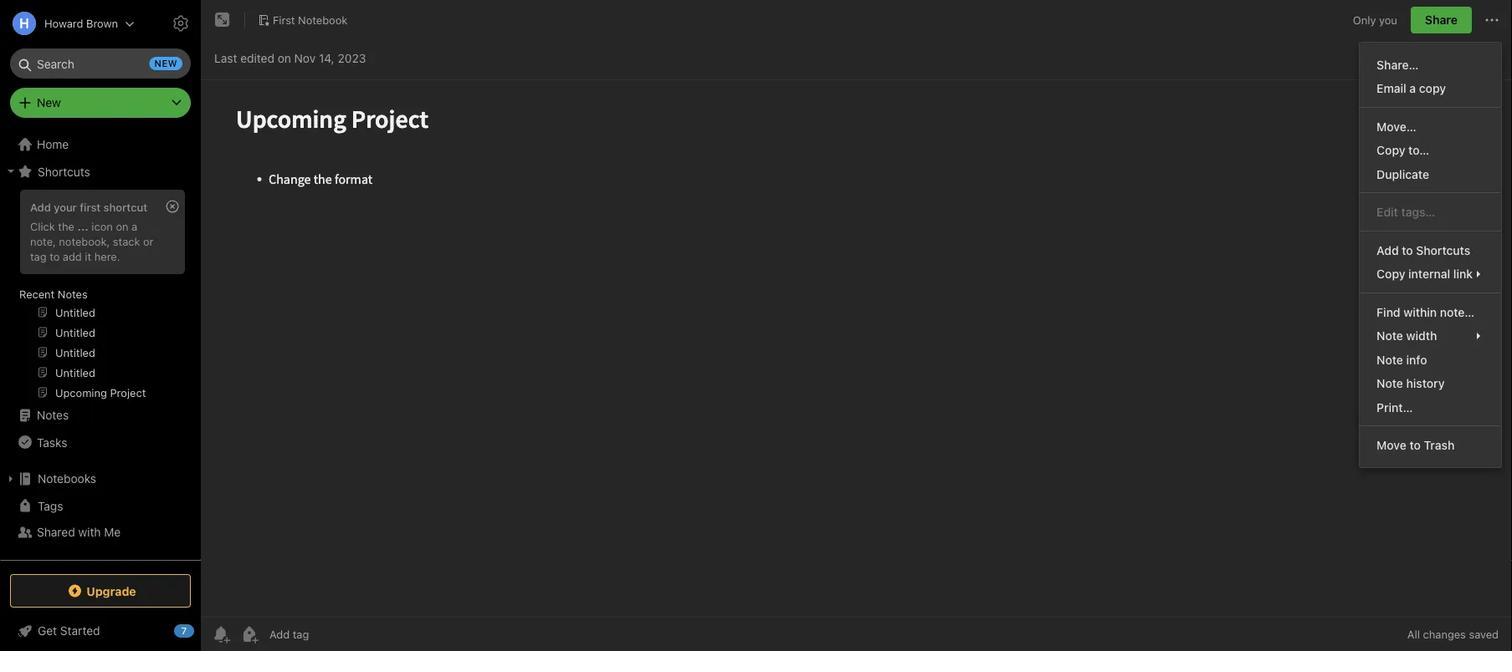 Task type: describe. For each thing, give the bounding box(es) containing it.
shortcuts inside button
[[38, 165, 90, 178]]

edit tags…
[[1377, 205, 1436, 219]]

first notebook
[[273, 13, 348, 26]]

move to trash link
[[1360, 434, 1501, 458]]

icon on a note, notebook, stack or tag to add it here.
[[30, 220, 154, 263]]

copy for copy internal link
[[1377, 267, 1406, 281]]

started
[[60, 625, 100, 639]]

note for note history
[[1377, 377, 1403, 391]]

a inside dropdown list 'menu'
[[1410, 82, 1416, 95]]

duplicate link
[[1360, 162, 1501, 186]]

to for add
[[1402, 244, 1413, 257]]

shared with me
[[37, 526, 121, 540]]

find
[[1377, 305, 1401, 319]]

add for add your first shortcut
[[30, 201, 51, 213]]

notebooks link
[[0, 466, 193, 493]]

more actions image
[[1482, 10, 1502, 30]]

icon
[[92, 220, 113, 233]]

to…
[[1409, 144, 1430, 157]]

new
[[154, 58, 177, 69]]

note for note info
[[1377, 353, 1403, 367]]

notebook,
[[59, 235, 110, 248]]

tags…
[[1401, 205, 1436, 219]]

changes
[[1423, 629, 1466, 641]]

note…
[[1440, 305, 1475, 319]]

find within note… link
[[1360, 300, 1501, 324]]

new button
[[10, 88, 191, 118]]

first notebook button
[[252, 8, 353, 32]]

stack
[[113, 235, 140, 248]]

on inside note window element
[[278, 51, 291, 65]]

first
[[80, 201, 101, 213]]

add a reminder image
[[211, 625, 231, 645]]

move…
[[1377, 120, 1417, 133]]

on inside icon on a note, notebook, stack or tag to add it here.
[[116, 220, 129, 233]]

last
[[214, 51, 237, 65]]

copy for copy to…
[[1377, 144, 1406, 157]]

or
[[143, 235, 154, 248]]

note width
[[1377, 329, 1437, 343]]

to for move
[[1410, 439, 1421, 453]]

0 vertical spatial notes
[[58, 288, 88, 300]]

howard brown
[[44, 17, 118, 30]]

only
[[1353, 14, 1376, 26]]

Note Editor text field
[[201, 80, 1512, 618]]

Add tag field
[[268, 628, 393, 642]]

Search text field
[[22, 49, 179, 79]]

14,
[[319, 51, 334, 65]]

...
[[77, 220, 89, 233]]

email a copy link
[[1360, 77, 1501, 100]]

expand note image
[[213, 10, 233, 30]]

Help and Learning task checklist field
[[0, 618, 201, 645]]

within
[[1404, 305, 1437, 319]]

7
[[181, 626, 187, 637]]

all
[[1408, 629, 1420, 641]]

shared
[[37, 526, 75, 540]]

shortcuts inside dropdown list 'menu'
[[1416, 244, 1471, 257]]

note history
[[1377, 377, 1445, 391]]

notebooks
[[38, 472, 96, 486]]

link
[[1454, 267, 1473, 281]]

your
[[54, 201, 77, 213]]

2023
[[338, 51, 366, 65]]

email
[[1377, 82, 1407, 95]]

share
[[1425, 13, 1458, 27]]

add to shortcuts link
[[1360, 239, 1501, 262]]

new search field
[[22, 49, 182, 79]]

tags button
[[0, 493, 193, 520]]

note history link
[[1360, 372, 1501, 396]]

me
[[104, 526, 121, 540]]

the
[[58, 220, 74, 233]]

here.
[[94, 250, 120, 263]]

move to trash
[[1377, 439, 1455, 453]]

notes link
[[0, 403, 193, 429]]

get started
[[38, 625, 100, 639]]

add
[[63, 250, 82, 263]]

edit tags… link
[[1360, 200, 1501, 224]]

click the ...
[[30, 220, 89, 233]]

shared with me link
[[0, 520, 193, 546]]

trash
[[1424, 439, 1455, 453]]

email a copy
[[1377, 82, 1446, 95]]

note window element
[[201, 0, 1512, 652]]

add your first shortcut
[[30, 201, 147, 213]]

tags
[[38, 499, 63, 513]]

with
[[78, 526, 101, 540]]

move
[[1377, 439, 1407, 453]]

you
[[1379, 14, 1398, 26]]



Task type: vqa. For each thing, say whether or not it's contained in the screenshot.
"copy to…" link
yes



Task type: locate. For each thing, give the bounding box(es) containing it.
add down edit
[[1377, 244, 1399, 257]]

a up stack
[[131, 220, 137, 233]]

add for add to shortcuts
[[1377, 244, 1399, 257]]

group containing add your first shortcut
[[0, 185, 193, 409]]

it
[[85, 250, 91, 263]]

only you
[[1353, 14, 1398, 26]]

note up print…
[[1377, 377, 1403, 391]]

info
[[1406, 353, 1427, 367]]

1 vertical spatial on
[[116, 220, 129, 233]]

share… link
[[1360, 53, 1501, 77]]

note down find in the top right of the page
[[1377, 329, 1403, 343]]

note info
[[1377, 353, 1427, 367]]

a left "copy"
[[1410, 82, 1416, 95]]

More actions field
[[1482, 7, 1502, 33]]

notes up tasks
[[37, 409, 69, 423]]

Account field
[[0, 7, 135, 40]]

on up stack
[[116, 220, 129, 233]]

add inside add to shortcuts link
[[1377, 244, 1399, 257]]

print…
[[1377, 401, 1413, 415]]

expand notebooks image
[[4, 473, 18, 486]]

note info link
[[1360, 348, 1501, 372]]

print… link
[[1360, 396, 1501, 420]]

group
[[0, 185, 193, 409]]

Copy internal link field
[[1360, 262, 1501, 286]]

move… link
[[1360, 115, 1501, 139]]

1 vertical spatial shortcuts
[[1416, 244, 1471, 257]]

share…
[[1377, 58, 1419, 72]]

0 vertical spatial on
[[278, 51, 291, 65]]

first
[[273, 13, 295, 26]]

new
[[37, 96, 61, 110]]

copy inside field
[[1377, 267, 1406, 281]]

last edited on nov 14, 2023
[[214, 51, 366, 65]]

0 vertical spatial add
[[30, 201, 51, 213]]

0 vertical spatial note
[[1377, 329, 1403, 343]]

copy internal link
[[1377, 267, 1473, 281]]

copy internal link link
[[1360, 262, 1501, 286]]

0 vertical spatial shortcuts
[[38, 165, 90, 178]]

note inside field
[[1377, 329, 1403, 343]]

3 note from the top
[[1377, 377, 1403, 391]]

get
[[38, 625, 57, 639]]

copy to… link
[[1360, 139, 1501, 162]]

find within note…
[[1377, 305, 1475, 319]]

nov
[[294, 51, 316, 65]]

0 horizontal spatial a
[[131, 220, 137, 233]]

dropdown list menu
[[1360, 53, 1501, 458]]

add
[[30, 201, 51, 213], [1377, 244, 1399, 257]]

note for note width
[[1377, 329, 1403, 343]]

1 note from the top
[[1377, 329, 1403, 343]]

to right tag
[[50, 250, 60, 263]]

note
[[1377, 329, 1403, 343], [1377, 353, 1403, 367], [1377, 377, 1403, 391]]

1 vertical spatial copy
[[1377, 267, 1406, 281]]

notes right recent
[[58, 288, 88, 300]]

tag
[[30, 250, 47, 263]]

recent
[[19, 288, 55, 300]]

0 horizontal spatial add
[[30, 201, 51, 213]]

copy
[[1419, 82, 1446, 95]]

upgrade
[[86, 585, 136, 599]]

note left info
[[1377, 353, 1403, 367]]

1 vertical spatial note
[[1377, 353, 1403, 367]]

edit
[[1377, 205, 1398, 219]]

0 vertical spatial copy
[[1377, 144, 1406, 157]]

upgrade button
[[10, 575, 191, 608]]

share button
[[1411, 7, 1472, 33]]

2 vertical spatial note
[[1377, 377, 1403, 391]]

to inside icon on a note, notebook, stack or tag to add it here.
[[50, 250, 60, 263]]

add to shortcuts
[[1377, 244, 1471, 257]]

tasks button
[[0, 429, 193, 456]]

0 horizontal spatial on
[[116, 220, 129, 233]]

tasks
[[37, 436, 67, 450]]

click
[[30, 220, 55, 233]]

click to collapse image
[[195, 621, 207, 641]]

1 vertical spatial notes
[[37, 409, 69, 423]]

1 vertical spatial a
[[131, 220, 137, 233]]

notes inside "link"
[[37, 409, 69, 423]]

brown
[[86, 17, 118, 30]]

on
[[278, 51, 291, 65], [116, 220, 129, 233]]

shortcuts
[[38, 165, 90, 178], [1416, 244, 1471, 257]]

recent notes
[[19, 288, 88, 300]]

shortcuts down the home
[[38, 165, 90, 178]]

shortcuts button
[[0, 158, 193, 185]]

1 vertical spatial add
[[1377, 244, 1399, 257]]

1 horizontal spatial add
[[1377, 244, 1399, 257]]

copy up find in the top right of the page
[[1377, 267, 1406, 281]]

home
[[37, 138, 69, 151]]

note width link
[[1360, 324, 1501, 348]]

copy down move… at the right top
[[1377, 144, 1406, 157]]

history
[[1406, 377, 1445, 391]]

all changes saved
[[1408, 629, 1499, 641]]

1 horizontal spatial shortcuts
[[1416, 244, 1471, 257]]

0 vertical spatial a
[[1410, 82, 1416, 95]]

internal
[[1409, 267, 1450, 281]]

tree
[[0, 131, 201, 593]]

home link
[[0, 131, 201, 158]]

on left the nov
[[278, 51, 291, 65]]

to right move
[[1410, 439, 1421, 453]]

2 copy from the top
[[1377, 267, 1406, 281]]

edited
[[240, 51, 274, 65]]

howard
[[44, 17, 83, 30]]

tree containing home
[[0, 131, 201, 593]]

1 copy from the top
[[1377, 144, 1406, 157]]

settings image
[[171, 13, 191, 33]]

copy to…
[[1377, 144, 1430, 157]]

shortcuts up copy internal link link
[[1416, 244, 1471, 257]]

1 horizontal spatial on
[[278, 51, 291, 65]]

add up click
[[30, 201, 51, 213]]

0 horizontal spatial shortcuts
[[38, 165, 90, 178]]

a inside icon on a note, notebook, stack or tag to add it here.
[[131, 220, 137, 233]]

2 note from the top
[[1377, 353, 1403, 367]]

copy
[[1377, 144, 1406, 157], [1377, 267, 1406, 281]]

to
[[1402, 244, 1413, 257], [50, 250, 60, 263], [1410, 439, 1421, 453]]

shortcut
[[103, 201, 147, 213]]

group inside tree
[[0, 185, 193, 409]]

to up the copy internal link
[[1402, 244, 1413, 257]]

a
[[1410, 82, 1416, 95], [131, 220, 137, 233]]

duplicate
[[1377, 167, 1429, 181]]

width
[[1406, 329, 1437, 343]]

note,
[[30, 235, 56, 248]]

1 horizontal spatial a
[[1410, 82, 1416, 95]]

add tag image
[[239, 625, 259, 645]]

notebook
[[298, 13, 348, 26]]

saved
[[1469, 629, 1499, 641]]

Note width field
[[1360, 324, 1501, 348]]



